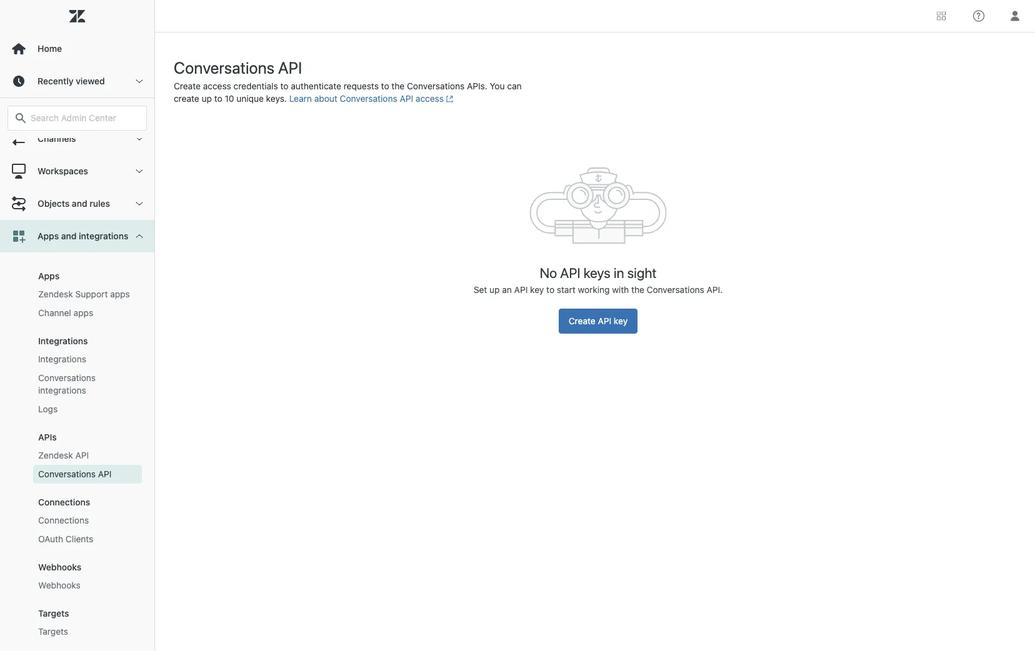 Task type: describe. For each thing, give the bounding box(es) containing it.
conversations integrations
[[38, 373, 96, 396]]

webhooks link
[[33, 576, 142, 595]]

home
[[38, 43, 62, 54]]

logs element
[[38, 403, 58, 416]]

2 webhooks element from the top
[[38, 580, 80, 592]]

conversations api link
[[33, 465, 142, 484]]

1 webhooks element from the top
[[38, 562, 81, 573]]

zendesk support apps
[[38, 289, 130, 299]]

help image
[[974, 10, 985, 22]]

targets link
[[33, 623, 142, 642]]

zendesk api link
[[33, 446, 142, 465]]

apps and integrations
[[38, 231, 128, 241]]

zendesk for zendesk support apps
[[38, 289, 73, 299]]

apis
[[38, 432, 57, 443]]

apps inside 'element'
[[110, 289, 130, 299]]

support
[[75, 289, 108, 299]]

integrations for first integrations element
[[38, 336, 88, 346]]

tree inside 'primary' element
[[0, 123, 154, 652]]

logs link
[[33, 400, 142, 419]]

oauth clients element
[[38, 533, 93, 546]]

oauth clients link
[[33, 530, 142, 549]]

apis element
[[38, 432, 57, 443]]

Search Admin Center field
[[31, 113, 139, 124]]

oauth clients
[[38, 534, 93, 545]]

objects and rules
[[38, 199, 110, 209]]

none search field inside 'primary' element
[[1, 106, 153, 131]]

clients
[[66, 534, 93, 545]]

webhooks for 1st webhooks "element"
[[38, 562, 81, 573]]

api for zendesk api
[[75, 450, 89, 461]]

tree item inside 'primary' element
[[0, 220, 154, 652]]

integrations inside dropdown button
[[79, 231, 128, 241]]

targets for second targets element from the top of the apps and integrations group
[[38, 627, 68, 637]]

objects and rules button
[[0, 188, 154, 220]]

connections link
[[33, 511, 142, 530]]

home button
[[0, 33, 154, 65]]

channel
[[38, 308, 71, 318]]

connections for 2nd connections element from the bottom
[[38, 497, 90, 508]]

conversations for integrations
[[38, 373, 96, 383]]

apps and integrations button
[[0, 220, 154, 253]]

and for objects
[[72, 199, 87, 209]]

conversations api element
[[38, 468, 112, 481]]

channels button
[[0, 123, 154, 155]]

integrations inside conversations integrations
[[38, 385, 86, 396]]



Task type: vqa. For each thing, say whether or not it's contained in the screenshot.
connections element in the 'link'
yes



Task type: locate. For each thing, give the bounding box(es) containing it.
api
[[75, 450, 89, 461], [98, 469, 112, 480]]

integrations for 1st integrations element from the bottom of the apps and integrations group
[[38, 354, 86, 365]]

1 vertical spatial integrations
[[38, 385, 86, 396]]

and left rules
[[72, 199, 87, 209]]

1 vertical spatial integrations
[[38, 354, 86, 365]]

zendesk api element
[[38, 450, 89, 462]]

user menu image
[[1007, 8, 1024, 24]]

connections up connections link
[[38, 497, 90, 508]]

zendesk for zendesk api
[[38, 450, 73, 461]]

conversations down the zendesk api element
[[38, 469, 96, 480]]

rules
[[90, 199, 110, 209]]

1 vertical spatial and
[[61, 231, 77, 241]]

targets element down webhooks link
[[38, 626, 68, 638]]

targets element
[[38, 609, 69, 619], [38, 626, 68, 638]]

workspaces
[[38, 166, 88, 176]]

channel apps element
[[38, 307, 93, 320]]

integrations
[[79, 231, 128, 241], [38, 385, 86, 396]]

apps down "zendesk support apps" 'element'
[[74, 308, 93, 318]]

conversations down integrations link at left bottom
[[38, 373, 96, 383]]

integrations up logs
[[38, 385, 86, 396]]

1 webhooks from the top
[[38, 562, 81, 573]]

0 vertical spatial connections
[[38, 497, 90, 508]]

tree
[[0, 123, 154, 652]]

1 integrations from the top
[[38, 336, 88, 346]]

2 integrations from the top
[[38, 354, 86, 365]]

1 targets element from the top
[[38, 609, 69, 619]]

0 vertical spatial integrations
[[38, 336, 88, 346]]

0 vertical spatial targets
[[38, 609, 69, 619]]

connections up oauth clients
[[38, 516, 89, 526]]

api up conversations api 'link'
[[75, 450, 89, 461]]

2 integrations element from the top
[[38, 353, 86, 366]]

1 vertical spatial connections element
[[38, 515, 89, 527]]

integrations element down channel apps element
[[38, 336, 88, 346]]

integrations down channel apps element
[[38, 336, 88, 346]]

apps
[[110, 289, 130, 299], [74, 308, 93, 318]]

1 vertical spatial integrations element
[[38, 353, 86, 366]]

0 vertical spatial zendesk
[[38, 289, 73, 299]]

viewed
[[76, 76, 105, 86]]

webhooks for second webhooks "element" from the top
[[38, 581, 80, 591]]

apps down objects
[[38, 231, 59, 241]]

apps inside group
[[38, 271, 59, 281]]

2 conversations from the top
[[38, 469, 96, 480]]

2 connections element from the top
[[38, 515, 89, 527]]

integrations down rules
[[79, 231, 128, 241]]

apps
[[38, 231, 59, 241], [38, 271, 59, 281]]

api down zendesk api link at the bottom
[[98, 469, 112, 480]]

connections element up oauth clients
[[38, 515, 89, 527]]

integrations element
[[38, 336, 88, 346], [38, 353, 86, 366]]

1 vertical spatial targets
[[38, 627, 68, 637]]

1 conversations from the top
[[38, 373, 96, 383]]

1 vertical spatial webhooks element
[[38, 580, 80, 592]]

1 vertical spatial zendesk
[[38, 450, 73, 461]]

targets down webhooks link
[[38, 627, 68, 637]]

integrations element up conversations integrations
[[38, 353, 86, 366]]

connections element up connections link
[[38, 497, 90, 508]]

conversations
[[38, 373, 96, 383], [38, 469, 96, 480]]

zendesk down apis "element"
[[38, 450, 73, 461]]

targets for 2nd targets element from the bottom
[[38, 609, 69, 619]]

zendesk
[[38, 289, 73, 299], [38, 450, 73, 461]]

apps right support
[[110, 289, 130, 299]]

0 vertical spatial targets element
[[38, 609, 69, 619]]

0 vertical spatial conversations
[[38, 373, 96, 383]]

1 vertical spatial connections
[[38, 516, 89, 526]]

1 vertical spatial targets element
[[38, 626, 68, 638]]

targets up targets link
[[38, 609, 69, 619]]

2 webhooks from the top
[[38, 581, 80, 591]]

conversations integrations element
[[38, 372, 137, 397]]

connections element
[[38, 497, 90, 508], [38, 515, 89, 527]]

tree item containing apps and integrations
[[0, 220, 154, 652]]

oauth
[[38, 534, 63, 545]]

1 zendesk from the top
[[38, 289, 73, 299]]

webhooks element
[[38, 562, 81, 573], [38, 580, 80, 592]]

objects
[[38, 199, 70, 209]]

0 horizontal spatial api
[[75, 450, 89, 461]]

tree item
[[0, 220, 154, 652]]

0 vertical spatial apps
[[110, 289, 130, 299]]

1 connections element from the top
[[38, 497, 90, 508]]

0 horizontal spatial apps
[[74, 308, 93, 318]]

1 vertical spatial apps
[[74, 308, 93, 318]]

integrations
[[38, 336, 88, 346], [38, 354, 86, 365]]

zendesk api
[[38, 450, 89, 461]]

apps inside dropdown button
[[38, 231, 59, 241]]

and
[[72, 199, 87, 209], [61, 231, 77, 241]]

0 vertical spatial apps
[[38, 231, 59, 241]]

2 targets from the top
[[38, 627, 68, 637]]

targets
[[38, 609, 69, 619], [38, 627, 68, 637]]

2 zendesk from the top
[[38, 450, 73, 461]]

targets element up targets link
[[38, 609, 69, 619]]

api inside 'link'
[[98, 469, 112, 480]]

apps up channel
[[38, 271, 59, 281]]

recently viewed button
[[0, 65, 154, 98]]

integrations link
[[33, 350, 142, 369]]

channel apps
[[38, 308, 93, 318]]

2 targets element from the top
[[38, 626, 68, 638]]

conversations api
[[38, 469, 112, 480]]

1 horizontal spatial apps
[[110, 289, 130, 299]]

api for conversations api
[[98, 469, 112, 480]]

logs
[[38, 404, 58, 415]]

apps for apps and integrations
[[38, 231, 59, 241]]

and for apps
[[61, 231, 77, 241]]

recently viewed
[[38, 76, 105, 86]]

integrations up conversations integrations
[[38, 354, 86, 365]]

1 vertical spatial apps
[[38, 271, 59, 281]]

apps element
[[38, 271, 59, 281]]

0 vertical spatial integrations
[[79, 231, 128, 241]]

and inside tree item
[[61, 231, 77, 241]]

1 vertical spatial api
[[98, 469, 112, 480]]

0 vertical spatial and
[[72, 199, 87, 209]]

0 vertical spatial connections element
[[38, 497, 90, 508]]

2 connections from the top
[[38, 516, 89, 526]]

0 vertical spatial integrations element
[[38, 336, 88, 346]]

conversations for api
[[38, 469, 96, 480]]

connections for 2nd connections element from the top
[[38, 516, 89, 526]]

and down objects and rules
[[61, 231, 77, 241]]

0 vertical spatial api
[[75, 450, 89, 461]]

1 integrations element from the top
[[38, 336, 88, 346]]

1 vertical spatial conversations
[[38, 469, 96, 480]]

0 vertical spatial webhooks element
[[38, 562, 81, 573]]

conversations inside 'link'
[[38, 469, 96, 480]]

zendesk inside 'element'
[[38, 289, 73, 299]]

tree containing channels
[[0, 123, 154, 652]]

1 horizontal spatial api
[[98, 469, 112, 480]]

channels
[[38, 133, 76, 144]]

None search field
[[1, 106, 153, 131]]

connections
[[38, 497, 90, 508], [38, 516, 89, 526]]

zendesk up channel
[[38, 289, 73, 299]]

zendesk support apps link
[[33, 285, 142, 304]]

primary element
[[0, 0, 155, 652]]

apps and integrations group
[[0, 253, 154, 652]]

1 targets from the top
[[38, 609, 69, 619]]

conversations integrations link
[[33, 369, 142, 400]]

zendesk support apps element
[[38, 288, 130, 301]]

0 vertical spatial webhooks
[[38, 562, 81, 573]]

apps for apps element
[[38, 271, 59, 281]]

webhooks
[[38, 562, 81, 573], [38, 581, 80, 591]]

workspaces button
[[0, 155, 154, 188]]

1 connections from the top
[[38, 497, 90, 508]]

recently
[[38, 76, 74, 86]]

zendesk products image
[[937, 12, 946, 20]]

channel apps link
[[33, 304, 142, 323]]

1 vertical spatial webhooks
[[38, 581, 80, 591]]



